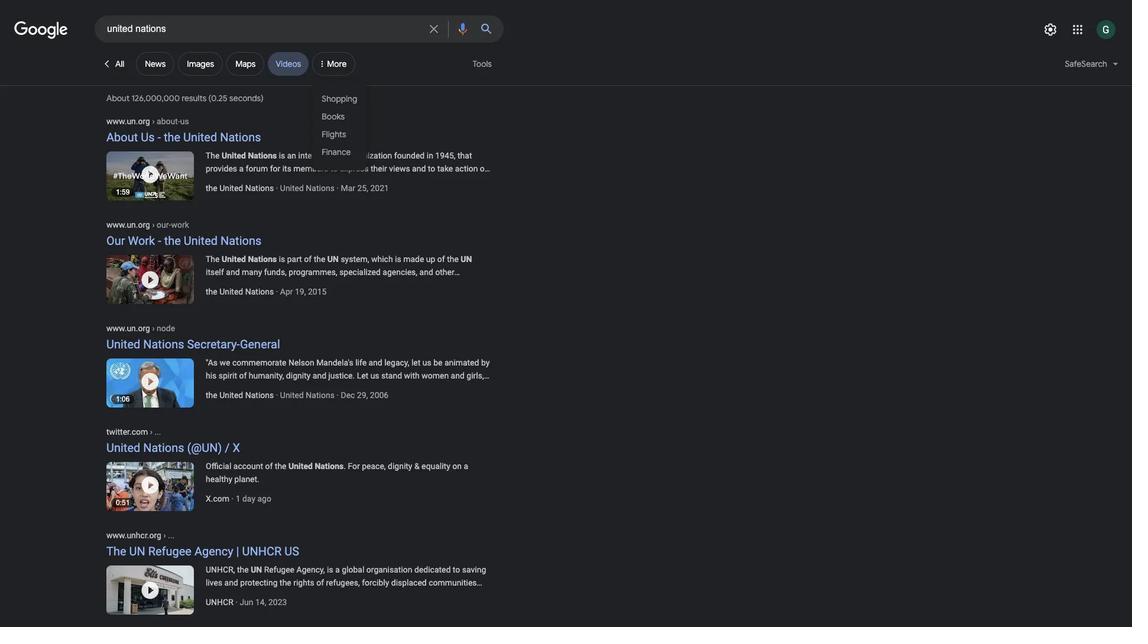 Task type: locate. For each thing, give the bounding box(es) containing it.
14,
[[256, 598, 267, 607]]

for
[[270, 164, 281, 173]]

search by voice image
[[456, 22, 470, 36]]

2 vertical spatial us
[[371, 371, 380, 380]]

provides
[[206, 164, 237, 173]]

www.un.org for our
[[106, 220, 150, 230]]

none text field for our work - the united nations
[[106, 219, 189, 230]]

founded
[[394, 151, 425, 160]]

none text field containing twitter.com
[[106, 427, 161, 437]]

united down work
[[184, 234, 218, 248]]

the down "provides" on the left top of the page
[[206, 183, 218, 193]]

· left apr
[[276, 287, 278, 296]]

www.un.org inside › our-work text box
[[106, 220, 150, 230]]

the ...
[[206, 177, 226, 186]]

dignity left &
[[388, 461, 413, 471]]

tools
[[473, 59, 492, 69]]

2 www.un.org from the top
[[106, 220, 150, 230]]

made
[[404, 254, 424, 264]]

www.unhcr.org › ...
[[106, 531, 175, 540]]

and ...
[[206, 591, 228, 601]]

- right us
[[158, 130, 161, 144]]

other
[[436, 267, 455, 277]]

1 vertical spatial about
[[106, 130, 138, 144]]

www.un.org › our-work
[[106, 220, 189, 230]]

of right spirit
[[239, 371, 247, 380]]

› for the un refugee agency | unhcr us
[[164, 531, 166, 540]]

united up "provides" on the left top of the page
[[222, 151, 246, 160]]

images link
[[178, 52, 223, 76]]

0 horizontal spatial us
[[180, 117, 189, 126]]

3 www.un.org from the top
[[106, 324, 150, 333]]

1 horizontal spatial ...
[[168, 531, 175, 540]]

dec
[[341, 390, 355, 400]]

www.un.org left node
[[106, 324, 150, 333]]

un left system, on the top left of page
[[328, 254, 339, 264]]

2 horizontal spatial a
[[464, 461, 469, 471]]

› about-us text field
[[150, 117, 189, 126]]

work
[[171, 220, 189, 230]]

0 horizontal spatial refugee
[[148, 544, 192, 558]]

the
[[164, 130, 180, 144], [206, 183, 218, 193], [164, 234, 181, 248], [314, 254, 326, 264], [447, 254, 459, 264], [206, 287, 218, 296], [206, 390, 218, 400], [275, 461, 287, 471], [237, 565, 249, 574], [280, 578, 292, 587]]

united down its
[[280, 183, 304, 193]]

that
[[458, 151, 472, 160]]

which
[[371, 254, 393, 264]]

unhcr,
[[206, 565, 235, 574]]

the for the united nations
[[206, 151, 220, 160]]

us right let
[[371, 371, 380, 380]]

a up refugees,
[[336, 565, 340, 574]]

2 about from the top
[[106, 130, 138, 144]]

jun
[[240, 598, 254, 607]]

the up programmes, at the top of the page
[[314, 254, 326, 264]]

2 none text field from the top
[[106, 219, 189, 230]]

united down "provides" on the left top of the page
[[220, 183, 243, 193]]

2 vertical spatial www.un.org
[[106, 324, 150, 333]]

dedicated
[[415, 565, 451, 574]]

us
[[180, 117, 189, 126], [423, 358, 432, 367], [371, 371, 380, 380]]

action
[[455, 164, 478, 173]]

more
[[327, 59, 347, 69]]

&
[[415, 461, 420, 471]]

0 vertical spatial ...
[[155, 427, 161, 437]]

of down the agency,
[[317, 578, 324, 587]]

1 horizontal spatial dignity
[[388, 461, 413, 471]]

www.un.org for about
[[106, 117, 150, 126]]

safesearch button
[[1059, 52, 1126, 81]]

shopping link
[[313, 90, 367, 108]]

many
[[242, 267, 262, 277]]

none text field down 0:51 at the bottom of page
[[106, 530, 175, 540]]

- for work
[[158, 234, 161, 248]]

and up organizations.
[[226, 267, 240, 277]]

2 horizontal spatial us
[[423, 358, 432, 367]]

www.un.org up the our
[[106, 220, 150, 230]]

2 horizontal spatial to
[[453, 565, 460, 574]]

1 about from the top
[[106, 93, 130, 104]]

... for un
[[168, 531, 175, 540]]

1 www.un.org from the top
[[106, 117, 150, 126]]

› for united nations secretary-general
[[152, 324, 155, 333]]

› left about- at left
[[152, 117, 155, 126]]

0 horizontal spatial to
[[331, 164, 338, 173]]

› right www.unhcr.org
[[164, 531, 166, 540]]

- down our- at the left of the page
[[158, 234, 161, 248]]

none text field up work
[[106, 219, 189, 230]]

equality
[[422, 461, 451, 471]]

refugees,
[[326, 578, 360, 587]]

› right twitter.com
[[150, 427, 153, 437]]

of right account in the left of the page
[[265, 461, 273, 471]]

refugee inside refugee agency, is a global organisation dedicated to saving lives and protecting the rights of refugees, forcibly displaced communities and ...
[[264, 565, 295, 574]]

none text field up us
[[106, 116, 189, 126]]

the up "provides" on the left top of the page
[[206, 151, 220, 160]]

google image
[[14, 21, 69, 39]]

more filters element
[[327, 59, 347, 69]]

the up itself
[[206, 254, 220, 264]]

us up 'about us - the united nations'
[[180, 117, 189, 126]]

humanity,
[[249, 371, 284, 380]]

4 none text field from the top
[[106, 427, 161, 437]]

› left node
[[152, 324, 155, 333]]

www.un.org
[[106, 117, 150, 126], [106, 220, 150, 230], [106, 324, 150, 333]]

the for the united nations is part of the un system, which is made up of the un itself and many funds, programmes, specialized agencies, and other organizations. the united nations · apr 19, 2015
[[206, 254, 220, 264]]

› ... text field
[[161, 531, 175, 540]]

about left us
[[106, 130, 138, 144]]

0 horizontal spatial on
[[453, 461, 462, 471]]

1 vertical spatial -
[[158, 234, 161, 248]]

1 horizontal spatial on
[[480, 164, 490, 173]]

of right up
[[438, 254, 445, 264]]

stand
[[382, 371, 402, 380]]

› left our- at the left of the page
[[152, 220, 155, 230]]

the right account in the left of the page
[[275, 461, 287, 471]]

to up communities
[[453, 565, 460, 574]]

the inside the united nations is part of the un system, which is made up of the un itself and many funds, programmes, specialized agencies, and other organizations. the united nations · apr 19, 2015
[[206, 254, 220, 264]]

·
[[276, 183, 278, 193], [337, 183, 339, 193], [276, 287, 278, 296], [276, 390, 278, 400], [337, 390, 339, 400], [232, 494, 234, 503], [236, 598, 238, 607]]

1 vertical spatial a
[[464, 461, 469, 471]]

a down the united nations
[[239, 164, 244, 173]]

the down www.unhcr.org
[[106, 544, 126, 558]]

1 horizontal spatial refugee
[[264, 565, 295, 574]]

0 vertical spatial dignity
[[286, 371, 311, 380]]

0 vertical spatial -
[[158, 130, 161, 144]]

on right equality
[[453, 461, 462, 471]]

· down for
[[276, 183, 278, 193]]

None text field
[[106, 116, 189, 126], [106, 219, 189, 230], [106, 323, 175, 333], [106, 427, 161, 437], [106, 530, 175, 540]]

None search field
[[0, 15, 504, 43]]

us left be
[[423, 358, 432, 367]]

on right "action"
[[480, 164, 490, 173]]

www.un.org inside › node text box
[[106, 324, 150, 333]]

young ...
[[206, 384, 237, 393]]

is inside is an international organization founded in 1945, that provides a forum for its members to express their views and to take action on the ...
[[279, 151, 285, 160]]

of inside refugee agency, is a global organisation dedicated to saving lives and protecting the rights of refugees, forcibly displaced communities and ...
[[317, 578, 324, 587]]

0 horizontal spatial ...
[[155, 427, 161, 437]]

on inside is an international organization founded in 1945, that provides a forum for its members to express their views and to take action on the ...
[[480, 164, 490, 173]]

2 vertical spatial a
[[336, 565, 340, 574]]

refugee down us
[[264, 565, 295, 574]]

5 none text field from the top
[[106, 530, 175, 540]]

let
[[412, 358, 421, 367]]

and down animated
[[451, 371, 465, 380]]

none text field for about us - the united nations
[[106, 116, 189, 126]]

0 vertical spatial on
[[480, 164, 490, 173]]

1
[[236, 494, 241, 503]]

none text field up 'united nations secretary-general'
[[106, 323, 175, 333]]

1 horizontal spatial unhcr
[[242, 544, 282, 558]]

1 vertical spatial ...
[[168, 531, 175, 540]]

... up united nations (@un) / x
[[155, 427, 161, 437]]

1 vertical spatial refugee
[[264, 565, 295, 574]]

1 vertical spatial the
[[206, 254, 220, 264]]

about for about us - the united nations
[[106, 130, 138, 144]]

0 vertical spatial www.un.org
[[106, 117, 150, 126]]

the
[[206, 151, 220, 160], [206, 254, 220, 264], [106, 544, 126, 558]]

"as
[[206, 358, 218, 367]]

to down 'finance'
[[331, 164, 338, 173]]

united down spirit
[[220, 390, 243, 400]]

dignity down "nelson"
[[286, 371, 311, 380]]

all
[[115, 59, 124, 69]]

› for our work - the united nations
[[152, 220, 155, 230]]

the down |
[[237, 565, 249, 574]]

us inside › about-us text box
[[180, 117, 189, 126]]

www.un.org inside › about-us text box
[[106, 117, 150, 126]]

|
[[236, 544, 239, 558]]

is up refugees,
[[327, 565, 333, 574]]

menu
[[313, 80, 367, 170]]

unhcr right |
[[242, 544, 282, 558]]

our work - the united nations
[[106, 234, 262, 248]]

books
[[322, 111, 345, 122]]

the inside "as we commemorate nelson mandela's life and legacy, let us be animated by his spirit of humanity, dignity and justice. let us stand with women and girls, young ... the united nations · united nations · dec 29, 2006
[[206, 390, 218, 400]]

0 horizontal spatial dignity
[[286, 371, 311, 380]]

0 vertical spatial the
[[206, 151, 220, 160]]

0 vertical spatial a
[[239, 164, 244, 173]]

is
[[279, 151, 285, 160], [279, 254, 285, 264], [395, 254, 402, 264], [327, 565, 333, 574]]

to down in
[[428, 164, 436, 173]]

- for us
[[158, 130, 161, 144]]

united up many
[[222, 254, 246, 264]]

forcibly
[[362, 578, 389, 587]]

of inside "as we commemorate nelson mandela's life and legacy, let us be animated by his spirit of humanity, dignity and justice. let us stand with women and girls, young ... the united nations · united nations · dec 29, 2006
[[239, 371, 247, 380]]

un right up
[[461, 254, 472, 264]]

none text field for united nations (@un) / x
[[106, 427, 161, 437]]

the united nations · united nations · mar 25, 2021
[[206, 183, 389, 193]]

2 vertical spatial the
[[106, 544, 126, 558]]

unhcr down lives
[[206, 598, 234, 607]]

an
[[287, 151, 296, 160]]

1 horizontal spatial a
[[336, 565, 340, 574]]

healthy
[[206, 474, 233, 484]]

3 none text field from the top
[[106, 323, 175, 333]]

(@un)
[[187, 441, 222, 455]]

nations
[[220, 130, 261, 144], [248, 151, 277, 160], [245, 183, 274, 193], [306, 183, 335, 193], [221, 234, 262, 248], [248, 254, 277, 264], [245, 287, 274, 296], [143, 337, 184, 351], [245, 390, 274, 400], [306, 390, 335, 400], [143, 441, 184, 455], [315, 461, 344, 471]]

0 vertical spatial us
[[180, 117, 189, 126]]

united left .
[[289, 461, 313, 471]]

the left rights
[[280, 578, 292, 587]]

none text field down "1:06"
[[106, 427, 161, 437]]

to
[[331, 164, 338, 173], [428, 164, 436, 173], [453, 565, 460, 574]]

its
[[283, 164, 292, 173]]

none text field containing www.unhcr.org
[[106, 530, 175, 540]]

29,
[[357, 390, 368, 400]]

about
[[106, 93, 130, 104], [106, 130, 138, 144]]

secretary-
[[187, 337, 240, 351]]

about down all
[[106, 93, 130, 104]]

the down his
[[206, 390, 218, 400]]

1 none text field from the top
[[106, 116, 189, 126]]

1:59
[[116, 188, 130, 196]]

on
[[480, 164, 490, 173], [453, 461, 462, 471]]

a right equality
[[464, 461, 469, 471]]

and down the unhcr, the un on the bottom of the page
[[225, 578, 238, 587]]

none text field for the un refugee agency | unhcr us
[[106, 530, 175, 540]]

none text field for united nations secretary-general
[[106, 323, 175, 333]]

1 vertical spatial on
[[453, 461, 462, 471]]

25,
[[358, 183, 369, 193]]

system,
[[341, 254, 369, 264]]

0 horizontal spatial unhcr
[[206, 598, 234, 607]]

www.un.org for united
[[106, 324, 150, 333]]

x
[[233, 441, 240, 455]]

un up protecting
[[251, 565, 262, 574]]

the united nations
[[206, 151, 277, 160]]

of
[[304, 254, 312, 264], [438, 254, 445, 264], [239, 371, 247, 380], [265, 461, 273, 471], [317, 578, 324, 587]]

and down founded
[[412, 164, 426, 173]]

1 vertical spatial unhcr
[[206, 598, 234, 607]]

on inside the . for peace, dignity & equality on a healthy planet.
[[453, 461, 462, 471]]

www.un.org up us
[[106, 117, 150, 126]]

un
[[328, 254, 339, 264], [461, 254, 472, 264], [129, 544, 145, 558], [251, 565, 262, 574]]

www.un.org › about-us
[[106, 117, 189, 126]]

the down › about-us 'text box'
[[164, 130, 180, 144]]

www.unhcr.org
[[106, 531, 161, 540]]

a
[[239, 164, 244, 173], [464, 461, 469, 471], [336, 565, 340, 574]]

united down the humanity,
[[280, 390, 304, 400]]

is left an
[[279, 151, 285, 160]]

refugee down › ... text field
[[148, 544, 192, 558]]

1 vertical spatial dignity
[[388, 461, 413, 471]]

views
[[389, 164, 410, 173]]

displaced
[[392, 578, 427, 587]]

... up the un refugee agency | unhcr us
[[168, 531, 175, 540]]

0 vertical spatial about
[[106, 93, 130, 104]]

more button
[[313, 52, 356, 80]]

0 vertical spatial unhcr
[[242, 544, 282, 558]]

-
[[158, 130, 161, 144], [158, 234, 161, 248]]

1 vertical spatial www.un.org
[[106, 220, 150, 230]]

x.com · 1 day ago
[[206, 494, 272, 503]]

· down the humanity,
[[276, 390, 278, 400]]

united
[[183, 130, 217, 144], [222, 151, 246, 160], [220, 183, 243, 193], [280, 183, 304, 193], [184, 234, 218, 248], [222, 254, 246, 264], [220, 287, 243, 296], [106, 337, 140, 351], [220, 390, 243, 400], [280, 390, 304, 400], [106, 441, 140, 455], [289, 461, 313, 471]]

maps
[[236, 59, 256, 69]]

› node text field
[[150, 324, 175, 333]]

0 horizontal spatial a
[[239, 164, 244, 173]]

finance link
[[313, 143, 367, 161]]

the for the un refugee agency | unhcr us
[[106, 544, 126, 558]]

unhcr · jun 14, 2023
[[206, 598, 287, 607]]



Task type: vqa. For each thing, say whether or not it's contained in the screenshot.
United's www.un.org
yes



Task type: describe. For each thing, give the bounding box(es) containing it.
and inside is an international organization founded in 1945, that provides a forum for its members to express their views and to take action on the ...
[[412, 164, 426, 173]]

2023
[[269, 598, 287, 607]]

united down www.un.org › node
[[106, 337, 140, 351]]

1:06 link
[[106, 356, 206, 408]]

· left "mar"
[[337, 183, 339, 193]]

· left "dec"
[[337, 390, 339, 400]]

twitter.com
[[106, 427, 148, 437]]

0 vertical spatial refugee
[[148, 544, 192, 558]]

protecting
[[240, 578, 278, 587]]

express
[[340, 164, 369, 173]]

united down › about-us 'text box'
[[183, 130, 217, 144]]

life
[[356, 358, 367, 367]]

1 vertical spatial us
[[423, 358, 432, 367]]

1 horizontal spatial us
[[371, 371, 380, 380]]

apr
[[280, 287, 293, 296]]

and down up
[[420, 267, 434, 277]]

1 horizontal spatial to
[[428, 164, 436, 173]]

mar
[[341, 183, 356, 193]]

flights link
[[313, 125, 367, 143]]

un down www.unhcr.org › ...
[[129, 544, 145, 558]]

› our-work text field
[[150, 220, 189, 230]]

› for united nations (@un) / x
[[150, 427, 153, 437]]

account
[[234, 461, 263, 471]]

and inside refugee agency, is a global organisation dedicated to saving lives and protecting the rights of refugees, forcibly displaced communities and ...
[[225, 578, 238, 587]]

all link
[[95, 52, 133, 76]]

Search search field
[[107, 22, 422, 37]]

the down › our-work 'text box'
[[164, 234, 181, 248]]

videos
[[276, 59, 301, 69]]

girls,
[[467, 371, 484, 380]]

/
[[225, 441, 230, 455]]

and right life
[[369, 358, 383, 367]]

up
[[426, 254, 436, 264]]

justice.
[[329, 371, 355, 380]]

our
[[106, 234, 125, 248]]

communities
[[429, 578, 477, 587]]

united down itself
[[220, 287, 243, 296]]

none text field › ...
[[106, 427, 161, 437]]

and down "mandela's"
[[313, 371, 327, 380]]

the united nations is part of the un system, which is made up of the un itself and many funds, programmes, specialized agencies, and other organizations. the united nations · apr 19, 2015
[[206, 254, 472, 296]]

· inside the united nations is part of the un system, which is made up of the un itself and many funds, programmes, specialized agencies, and other organizations. the united nations · apr 19, 2015
[[276, 287, 278, 296]]

finance
[[322, 146, 351, 157]]

unhcr, the un
[[206, 565, 262, 574]]

dignity inside "as we commemorate nelson mandela's life and legacy, let us be animated by his spirit of humanity, dignity and justice. let us stand with women and girls, young ... the united nations · united nations · dec 29, 2006
[[286, 371, 311, 380]]

united nations (@un) / x
[[106, 441, 240, 455]]

the up other
[[447, 254, 459, 264]]

2015
[[308, 287, 327, 296]]

official account of the united nations
[[206, 461, 344, 471]]

the inside refugee agency, is a global organisation dedicated to saving lives and protecting the rights of refugees, forcibly displaced communities and ...
[[280, 578, 292, 587]]

specialized
[[340, 267, 381, 277]]

organization
[[347, 151, 392, 160]]

programmes,
[[289, 267, 338, 277]]

results
[[182, 93, 207, 104]]

› ... text field
[[148, 427, 161, 437]]

to inside refugee agency, is a global organisation dedicated to saving lives and protecting the rights of refugees, forcibly displaced communities and ...
[[453, 565, 460, 574]]

"as we commemorate nelson mandela's life and legacy, let us be animated by his spirit of humanity, dignity and justice. let us stand with women and girls, young ... the united nations · united nations · dec 29, 2006
[[206, 358, 490, 400]]

united down twitter.com
[[106, 441, 140, 455]]

none text field › our-work
[[106, 219, 189, 230]]

none text field › node
[[106, 323, 175, 333]]

ago
[[258, 494, 272, 503]]

news
[[145, 59, 166, 69]]

agencies,
[[383, 267, 418, 277]]

our-
[[157, 220, 171, 230]]

commemorate
[[232, 358, 287, 367]]

› for about us - the united nations
[[152, 117, 155, 126]]

spirit
[[219, 371, 237, 380]]

www.un.org › node
[[106, 324, 175, 333]]

of right part on the left top of the page
[[304, 254, 312, 264]]

women
[[422, 371, 449, 380]]

19,
[[295, 287, 306, 296]]

about 126,000,000 results (0.25 seconds)
[[106, 93, 266, 104]]

rights
[[294, 578, 315, 587]]

the down itself
[[206, 287, 218, 296]]

is left part on the left top of the page
[[279, 254, 285, 264]]

the un refugee agency | unhcr us
[[106, 544, 299, 558]]

is an international organization founded in 1945, that provides a forum for its members to express their views and to take action on the ...
[[206, 151, 490, 186]]

their
[[371, 164, 387, 173]]

flights
[[322, 129, 346, 139]]

is inside refugee agency, is a global organisation dedicated to saving lives and protecting the rights of refugees, forcibly displaced communities and ...
[[327, 565, 333, 574]]

forum
[[246, 164, 268, 173]]

a inside is an international organization founded in 1945, that provides a forum for its members to express their views and to take action on the ...
[[239, 164, 244, 173]]

. for peace, dignity & equality on a healthy planet.
[[206, 461, 469, 484]]

a inside refugee agency, is a global organisation dedicated to saving lives and protecting the rights of refugees, forcibly displaced communities and ...
[[336, 565, 340, 574]]

planet.
[[235, 474, 260, 484]]

mandela's
[[317, 358, 354, 367]]

about for about 126,000,000 results (0.25 seconds)
[[106, 93, 130, 104]]

his
[[206, 371, 217, 380]]

· left 1
[[232, 494, 234, 503]]

us
[[285, 544, 299, 558]]

none text field › about-us
[[106, 116, 189, 126]]

x.com
[[206, 494, 230, 503]]

maps link
[[227, 52, 265, 76]]

agency
[[195, 544, 234, 558]]

2006
[[370, 390, 389, 400]]

itself
[[206, 267, 224, 277]]

menu containing shopping
[[313, 80, 367, 170]]

members
[[294, 164, 329, 173]]

legacy,
[[385, 358, 410, 367]]

shopping
[[322, 93, 357, 104]]

1:59 link
[[106, 149, 206, 201]]

with
[[404, 371, 420, 380]]

0:51
[[116, 499, 130, 507]]

us
[[141, 130, 155, 144]]

videos link
[[268, 52, 309, 76]]

1945,
[[436, 151, 456, 160]]

official
[[206, 461, 232, 471]]

(0.25
[[209, 93, 228, 104]]

work
[[128, 234, 155, 248]]

· left the jun
[[236, 598, 238, 607]]

1:06
[[116, 395, 130, 403]]

books link
[[313, 108, 367, 125]]

organizations.
[[206, 280, 258, 290]]

clear image
[[427, 16, 441, 42]]

is up agencies,
[[395, 254, 402, 264]]

twitter.com › ...
[[106, 427, 161, 437]]

nelson
[[289, 358, 315, 367]]

a inside the . for peace, dignity & equality on a healthy planet.
[[464, 461, 469, 471]]

... for nations
[[155, 427, 161, 437]]

news link
[[136, 52, 175, 76]]

dignity inside the . for peace, dignity & equality on a healthy planet.
[[388, 461, 413, 471]]

for
[[348, 461, 360, 471]]



